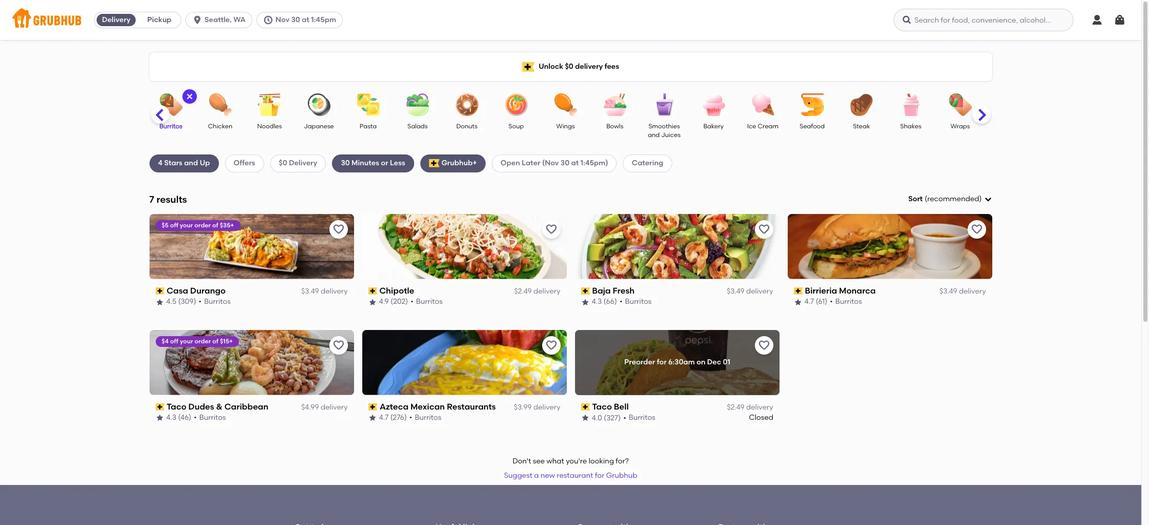 Task type: describe. For each thing, give the bounding box(es) containing it.
(61)
[[816, 298, 827, 307]]

bell
[[614, 402, 629, 412]]

7
[[149, 194, 154, 205]]

01
[[723, 358, 730, 367]]

unlock $0 delivery fees
[[539, 62, 619, 71]]

• for chipotle
[[411, 298, 414, 307]]

$3.99 delivery
[[514, 403, 560, 412]]

you're
[[566, 457, 587, 466]]

of for durango
[[212, 222, 218, 229]]

save this restaurant image for chipotle
[[545, 223, 557, 236]]

• for azteca mexican restaurants
[[409, 414, 412, 423]]

see
[[533, 457, 545, 466]]

4
[[158, 159, 162, 168]]

birrieria
[[805, 286, 837, 296]]

at inside button
[[302, 15, 309, 24]]

pasta image
[[350, 94, 386, 116]]

azteca mexican restaurants logo image
[[362, 330, 567, 396]]

mexican
[[410, 402, 445, 412]]

for?
[[616, 457, 629, 466]]

donuts image
[[449, 94, 485, 116]]

1:45pm)
[[581, 159, 608, 168]]

open
[[501, 159, 520, 168]]

$3.49 delivery for baja fresh
[[727, 287, 773, 296]]

• burritos for chipotle
[[411, 298, 443, 307]]

4.3 (66)
[[592, 298, 617, 307]]

ice cream
[[747, 123, 779, 130]]

$2.49 delivery for taco bell
[[727, 403, 773, 412]]

delivery for chipotle
[[533, 287, 560, 296]]

steak image
[[844, 94, 880, 116]]

your for taco
[[180, 338, 193, 345]]

smoothies and juices image
[[646, 94, 682, 116]]

&
[[216, 402, 222, 412]]

restaurants
[[447, 402, 496, 412]]

save this restaurant button for birrieria monarca
[[968, 220, 986, 239]]

fresh
[[613, 286, 635, 296]]

durango
[[190, 286, 226, 296]]

burritos for casa durango
[[204, 298, 231, 307]]

$15+
[[220, 338, 233, 345]]

burritos down burritos image
[[159, 123, 182, 130]]

ice cream image
[[745, 94, 781, 116]]

don't see what you're looking for?
[[513, 457, 629, 466]]

0 horizontal spatial and
[[184, 159, 198, 168]]

new
[[541, 472, 555, 481]]

(202)
[[391, 298, 408, 307]]

• down bell
[[623, 414, 626, 423]]

wraps
[[951, 123, 970, 130]]

star icon image for taco dudes & caribbean
[[155, 414, 164, 423]]

open later (nov 30 at 1:45pm)
[[501, 159, 608, 168]]

$4.99
[[301, 403, 319, 412]]

Search for food, convenience, alcohol... search field
[[894, 9, 1073, 31]]

monarca
[[839, 286, 876, 296]]

looking
[[589, 457, 614, 466]]

closed
[[749, 414, 773, 423]]

ice
[[747, 123, 756, 130]]

seafood image
[[794, 94, 830, 116]]

juices
[[661, 132, 681, 139]]

star icon image left 4.0
[[581, 414, 589, 423]]

main navigation navigation
[[0, 0, 1141, 40]]

suggest a new restaurant for grubhub
[[504, 472, 637, 481]]

baja fresh
[[592, 286, 635, 296]]

save this restaurant button for azteca mexican restaurants
[[542, 336, 560, 355]]

delivery inside button
[[102, 15, 130, 24]]

subscription pass image for taco bell
[[581, 404, 590, 411]]

$0 delivery
[[279, 159, 317, 168]]

wings
[[556, 123, 575, 130]]

• for taco dudes & caribbean
[[194, 414, 197, 423]]

(309)
[[178, 298, 196, 307]]

grubhub plus flag logo image for unlock $0 delivery fees
[[522, 62, 535, 72]]

burritos for chipotle
[[416, 298, 443, 307]]

taco for taco bell
[[592, 402, 612, 412]]

wa
[[233, 15, 246, 24]]

(
[[925, 195, 927, 204]]

delivery for taco bell
[[746, 403, 773, 412]]

azteca mexican restaurants
[[379, 402, 496, 412]]

30 inside nov 30 at 1:45pm button
[[291, 15, 300, 24]]

• burritos for casa durango
[[199, 298, 231, 307]]

$3.99
[[514, 403, 532, 412]]

seattle,
[[205, 15, 232, 24]]

• for birrieria monarca
[[830, 298, 833, 307]]

subscription pass image for chipotle
[[368, 288, 377, 295]]

star icon image for azteca mexican restaurants
[[368, 414, 376, 423]]

svg image inside nov 30 at 1:45pm button
[[263, 15, 273, 25]]

sort
[[908, 195, 923, 204]]

grubhub+
[[441, 159, 477, 168]]

$3.49 delivery for casa durango
[[301, 287, 348, 296]]

4.5
[[166, 298, 176, 307]]

soup image
[[498, 94, 534, 116]]

4 stars and up
[[158, 159, 210, 168]]

delivery for azteca mexican restaurants
[[533, 403, 560, 412]]

4.7 (276)
[[379, 414, 407, 423]]

off for casa
[[170, 222, 178, 229]]

save this restaurant image for baja fresh
[[758, 223, 770, 236]]

star icon image for baja fresh
[[581, 298, 589, 307]]

bakery image
[[696, 94, 732, 116]]

$4
[[162, 338, 169, 345]]

grubhub plus flag logo image for grubhub+
[[429, 160, 439, 168]]

taco for taco dudes & caribbean
[[167, 402, 186, 412]]

baja
[[592, 286, 611, 296]]

delivery for casa durango
[[321, 287, 348, 296]]

$35+
[[220, 222, 234, 229]]

$3.49 for durango
[[301, 287, 319, 296]]

delivery inside 7 results main content
[[289, 159, 317, 168]]

of for dudes
[[212, 338, 218, 345]]

4.0
[[592, 414, 602, 423]]

don't
[[513, 457, 531, 466]]

burritos for taco dudes & caribbean
[[199, 414, 226, 423]]

6:30am
[[668, 358, 695, 367]]

for inside button
[[595, 472, 604, 481]]

results
[[156, 194, 187, 205]]

chicken
[[208, 123, 232, 130]]

unlock
[[539, 62, 563, 71]]

• burritos for taco dudes & caribbean
[[194, 414, 226, 423]]

7 results
[[149, 194, 187, 205]]

star icon image for birrieria monarca
[[794, 298, 802, 307]]

4.0 (327)
[[592, 414, 621, 423]]

bowls
[[606, 123, 623, 130]]

preorder
[[624, 358, 655, 367]]

$2.49 for chipotle
[[514, 287, 532, 296]]

bowls image
[[597, 94, 633, 116]]

• for baja fresh
[[620, 298, 622, 307]]

azteca
[[379, 402, 408, 412]]

steak
[[853, 123, 870, 130]]

(46)
[[178, 414, 191, 423]]

grubhub
[[606, 472, 637, 481]]

$5 off your order of $35+
[[162, 222, 234, 229]]

0 vertical spatial for
[[657, 358, 666, 367]]

nov
[[275, 15, 290, 24]]



Task type: vqa. For each thing, say whether or not it's contained in the screenshot.


Task type: locate. For each thing, give the bounding box(es) containing it.
star icon image for casa durango
[[155, 298, 164, 307]]

star icon image left 4.7 (276) at the bottom
[[368, 414, 376, 423]]

1 your from the top
[[180, 222, 193, 229]]

burritos for baja fresh
[[625, 298, 652, 307]]

30 right (nov
[[561, 159, 570, 168]]

donuts
[[456, 123, 477, 130]]

0 horizontal spatial 4.3
[[166, 414, 176, 423]]

burritos down birrieria monarca
[[835, 298, 862, 307]]

0 horizontal spatial $3.49
[[301, 287, 319, 296]]

1 vertical spatial of
[[212, 338, 218, 345]]

0 vertical spatial $0
[[565, 62, 573, 71]]

• burritos down fresh
[[620, 298, 652, 307]]

• burritos right (202)
[[411, 298, 443, 307]]

dec
[[707, 358, 721, 367]]

2 $3.49 delivery from the left
[[727, 287, 773, 296]]

delivery
[[575, 62, 603, 71], [321, 287, 348, 296], [533, 287, 560, 296], [746, 287, 773, 296], [959, 287, 986, 296], [321, 403, 348, 412], [533, 403, 560, 412], [746, 403, 773, 412]]

baja fresh logo image
[[575, 214, 779, 279]]

(327)
[[604, 414, 621, 423]]

1 vertical spatial at
[[571, 159, 579, 168]]

salads image
[[400, 94, 436, 116]]

what
[[547, 457, 564, 466]]

subscription pass image for baja fresh
[[581, 288, 590, 295]]

1 horizontal spatial for
[[657, 358, 666, 367]]

• right (61)
[[830, 298, 833, 307]]

1 vertical spatial delivery
[[289, 159, 317, 168]]

7 results main content
[[0, 40, 1141, 526]]

your right $4
[[180, 338, 193, 345]]

smoothies
[[649, 123, 680, 130]]

4.7
[[805, 298, 814, 307], [379, 414, 389, 423]]

(276)
[[390, 414, 407, 423]]

$2.49
[[514, 287, 532, 296], [727, 403, 745, 412]]

1 horizontal spatial $2.49
[[727, 403, 745, 412]]

• burritos down the taco dudes & caribbean
[[194, 414, 226, 423]]

off right $5 at left
[[170, 222, 178, 229]]

1 taco from the left
[[167, 402, 186, 412]]

and inside the smoothies and juices
[[648, 132, 660, 139]]

casa durango
[[167, 286, 226, 296]]

• down casa durango
[[199, 298, 202, 307]]

grubhub plus flag logo image
[[522, 62, 535, 72], [429, 160, 439, 168]]

0 vertical spatial $2.49
[[514, 287, 532, 296]]

pasta
[[360, 123, 377, 130]]

0 horizontal spatial svg image
[[192, 15, 203, 25]]

$3.49 for fresh
[[727, 287, 745, 296]]

caribbean
[[224, 402, 268, 412]]

4.7 left (276)
[[379, 414, 389, 423]]

salads
[[407, 123, 428, 130]]

bakery
[[703, 123, 724, 130]]

taco dudes & caribbean
[[167, 402, 268, 412]]

save this restaurant image for azteca mexican restaurants
[[545, 340, 557, 352]]

4.9 (202)
[[379, 298, 408, 307]]

1 horizontal spatial 4.3
[[592, 298, 602, 307]]

off
[[170, 222, 178, 229], [170, 338, 178, 345]]

1 horizontal spatial subscription pass image
[[368, 404, 377, 411]]

order
[[194, 222, 211, 229], [195, 338, 211, 345]]

casa
[[167, 286, 188, 296]]

minutes
[[352, 159, 379, 168]]

pickup button
[[138, 12, 181, 28]]

delivery for birrieria monarca
[[959, 287, 986, 296]]

save this restaurant button
[[329, 220, 348, 239], [542, 220, 560, 239], [755, 220, 773, 239], [968, 220, 986, 239], [329, 336, 348, 355], [542, 336, 560, 355], [755, 336, 773, 355]]

1 vertical spatial your
[[180, 338, 193, 345]]

subscription pass image
[[794, 288, 803, 295], [155, 404, 165, 411], [368, 404, 377, 411]]

4.3 left '(46)'
[[166, 414, 176, 423]]

seattle, wa button
[[186, 12, 256, 28]]

order for dudes
[[195, 338, 211, 345]]

1 vertical spatial $2.49
[[727, 403, 745, 412]]

burritos down the taco dudes & caribbean
[[199, 414, 226, 423]]

• burritos
[[199, 298, 231, 307], [411, 298, 443, 307], [620, 298, 652, 307], [830, 298, 862, 307], [194, 414, 226, 423], [409, 414, 441, 423], [623, 414, 655, 423]]

smoothies and juices
[[648, 123, 681, 139]]

save this restaurant button for chipotle
[[542, 220, 560, 239]]

and down smoothies
[[648, 132, 660, 139]]

4.3
[[592, 298, 602, 307], [166, 414, 176, 423]]

subscription pass image left baja
[[581, 288, 590, 295]]

0 horizontal spatial delivery
[[102, 15, 130, 24]]

• burritos down the durango
[[199, 298, 231, 307]]

seattle, wa
[[205, 15, 246, 24]]

2 horizontal spatial svg image
[[1114, 14, 1126, 26]]

0 horizontal spatial at
[[302, 15, 309, 24]]

4.5 (309)
[[166, 298, 196, 307]]

star icon image left 4.9
[[368, 298, 376, 307]]

of left $35+
[[212, 222, 218, 229]]

stars
[[164, 159, 182, 168]]

0 vertical spatial order
[[194, 222, 211, 229]]

of left $15+
[[212, 338, 218, 345]]

4.3 for taco dudes & caribbean
[[166, 414, 176, 423]]

0 horizontal spatial 30
[[291, 15, 300, 24]]

0 horizontal spatial grubhub plus flag logo image
[[429, 160, 439, 168]]

soup
[[509, 123, 524, 130]]

0 horizontal spatial taco
[[167, 402, 186, 412]]

a
[[534, 472, 539, 481]]

1 horizontal spatial grubhub plus flag logo image
[[522, 62, 535, 72]]

1 horizontal spatial and
[[648, 132, 660, 139]]

subscription pass image left chipotle on the left bottom
[[368, 288, 377, 295]]

4.7 left (61)
[[805, 298, 814, 307]]

• for casa durango
[[199, 298, 202, 307]]

off right $4
[[170, 338, 178, 345]]

1 horizontal spatial 30
[[341, 159, 350, 168]]

1 vertical spatial order
[[195, 338, 211, 345]]

$4 off your order of $15+
[[162, 338, 233, 345]]

0 vertical spatial delivery
[[102, 15, 130, 24]]

order left $15+
[[195, 338, 211, 345]]

• burritos down bell
[[623, 414, 655, 423]]

1 horizontal spatial taco
[[592, 402, 612, 412]]

2 taco from the left
[[592, 402, 612, 412]]

off for taco
[[170, 338, 178, 345]]

4.3 for baja fresh
[[592, 298, 602, 307]]

• right (276)
[[409, 414, 412, 423]]

burritos for azteca mexican restaurants
[[415, 414, 441, 423]]

order for durango
[[194, 222, 211, 229]]

$3.49 delivery for birrieria monarca
[[940, 287, 986, 296]]

japanese
[[304, 123, 334, 130]]

subscription pass image for birrieria monarca
[[794, 288, 803, 295]]

2 $3.49 from the left
[[727, 287, 745, 296]]

1 horizontal spatial 4.7
[[805, 298, 814, 307]]

svg image
[[1091, 14, 1103, 26], [263, 15, 273, 25], [902, 15, 912, 25], [185, 93, 194, 101]]

catering
[[632, 159, 663, 168]]

at inside 7 results main content
[[571, 159, 579, 168]]

at
[[302, 15, 309, 24], [571, 159, 579, 168]]

30 left the minutes
[[341, 159, 350, 168]]

1 horizontal spatial $3.49
[[727, 287, 745, 296]]

subscription pass image for taco dudes & caribbean
[[155, 404, 165, 411]]

$0
[[565, 62, 573, 71], [279, 159, 287, 168]]

None field
[[908, 194, 992, 205]]

grubhub plus flag logo image left grubhub+
[[429, 160, 439, 168]]

1 $3.49 from the left
[[301, 287, 319, 296]]

0 horizontal spatial subscription pass image
[[155, 404, 165, 411]]

for left 6:30am
[[657, 358, 666, 367]]

chicken image
[[202, 94, 238, 116]]

save this restaurant image for taco bell
[[758, 340, 770, 352]]

• right "(66)"
[[620, 298, 622, 307]]

4.9
[[379, 298, 389, 307]]

1 order from the top
[[194, 222, 211, 229]]

chipotle logo image
[[362, 214, 567, 279]]

save this restaurant button for baja fresh
[[755, 220, 773, 239]]

star icon image left 4.5
[[155, 298, 164, 307]]

1 vertical spatial $2.49 delivery
[[727, 403, 773, 412]]

• burritos for azteca mexican restaurants
[[409, 414, 441, 423]]

delivery down 'japanese'
[[289, 159, 317, 168]]

and left up
[[184, 159, 198, 168]]

4.3 down baja
[[592, 298, 602, 307]]

for down looking
[[595, 472, 604, 481]]

of
[[212, 222, 218, 229], [212, 338, 218, 345]]

0 vertical spatial 4.3
[[592, 298, 602, 307]]

burritos image
[[153, 94, 189, 116]]

4.7 for birrieria monarca
[[805, 298, 814, 307]]

birrieria monarca
[[805, 286, 876, 296]]

delivery for baja fresh
[[746, 287, 773, 296]]

burritos right (202)
[[416, 298, 443, 307]]

2 horizontal spatial 30
[[561, 159, 570, 168]]

$4.99 delivery
[[301, 403, 348, 412]]

$2.49 delivery for chipotle
[[514, 287, 560, 296]]

save this restaurant image
[[545, 223, 557, 236], [758, 223, 770, 236], [332, 340, 345, 352], [545, 340, 557, 352]]

preorder for 6:30am on dec 01
[[624, 358, 730, 367]]

wings image
[[548, 94, 584, 116]]

1 horizontal spatial svg image
[[984, 195, 992, 204]]

svg image
[[1114, 14, 1126, 26], [192, 15, 203, 25], [984, 195, 992, 204]]

save this restaurant button for taco bell
[[755, 336, 773, 355]]

burritos down bell
[[629, 414, 655, 423]]

subscription pass image left dudes
[[155, 404, 165, 411]]

$2.49 for taco bell
[[727, 403, 745, 412]]

1 vertical spatial $0
[[279, 159, 287, 168]]

subscription pass image left casa
[[155, 288, 165, 295]]

0 horizontal spatial for
[[595, 472, 604, 481]]

burritos down the durango
[[204, 298, 231, 307]]

0 vertical spatial off
[[170, 222, 178, 229]]

recommended
[[927, 195, 979, 204]]

svg image inside seattle, wa button
[[192, 15, 203, 25]]

noodles image
[[252, 94, 288, 116]]

cream
[[758, 123, 779, 130]]

star icon image left 4.3 (66)
[[581, 298, 589, 307]]

star icon image left 4.7 (61)
[[794, 298, 802, 307]]

1 horizontal spatial at
[[571, 159, 579, 168]]

• right '(46)'
[[194, 414, 197, 423]]

• burritos for baja fresh
[[620, 298, 652, 307]]

at left 1:45pm)
[[571, 159, 579, 168]]

subscription pass image for casa durango
[[155, 288, 165, 295]]

dudes
[[188, 402, 214, 412]]

order left $35+
[[194, 222, 211, 229]]

30 minutes or less
[[341, 159, 405, 168]]

4.7 (61)
[[805, 298, 827, 307]]

2 order from the top
[[195, 338, 211, 345]]

0 vertical spatial your
[[180, 222, 193, 229]]

burritos down mexican
[[415, 414, 441, 423]]

0 vertical spatial of
[[212, 222, 218, 229]]

•
[[199, 298, 202, 307], [411, 298, 414, 307], [620, 298, 622, 307], [830, 298, 833, 307], [194, 414, 197, 423], [409, 414, 412, 423], [623, 414, 626, 423]]

• burritos down birrieria monarca
[[830, 298, 862, 307]]

2 horizontal spatial subscription pass image
[[794, 288, 803, 295]]

(nov
[[542, 159, 559, 168]]

less
[[390, 159, 405, 168]]

$3.49 for monarca
[[940, 287, 957, 296]]

1 vertical spatial and
[[184, 159, 198, 168]]

0 horizontal spatial 4.7
[[379, 414, 389, 423]]

2 your from the top
[[180, 338, 193, 345]]

0 horizontal spatial save this restaurant image
[[332, 223, 345, 236]]

delivery left pickup
[[102, 15, 130, 24]]

nov 30 at 1:45pm button
[[256, 12, 347, 28]]

birrieria monarca logo image
[[788, 214, 992, 279]]

delivery
[[102, 15, 130, 24], [289, 159, 317, 168]]

grubhub plus flag logo image left unlock
[[522, 62, 535, 72]]

2 horizontal spatial save this restaurant image
[[971, 223, 983, 236]]

• burritos down mexican
[[409, 414, 441, 423]]

taco bell
[[592, 402, 629, 412]]

subscription pass image for azteca mexican restaurants
[[368, 404, 377, 411]]

0 horizontal spatial $2.49
[[514, 287, 532, 296]]

nov 30 at 1:45pm
[[275, 15, 336, 24]]

taco up 4.3 (46)
[[167, 402, 186, 412]]

restaurant
[[557, 472, 593, 481]]

your
[[180, 222, 193, 229], [180, 338, 193, 345]]

your right $5 at left
[[180, 222, 193, 229]]

star icon image
[[155, 298, 164, 307], [368, 298, 376, 307], [581, 298, 589, 307], [794, 298, 802, 307], [155, 414, 164, 423], [368, 414, 376, 423], [581, 414, 589, 423]]

your for casa
[[180, 222, 193, 229]]

for
[[657, 358, 666, 367], [595, 472, 604, 481]]

1 vertical spatial grubhub plus flag logo image
[[429, 160, 439, 168]]

burritos for birrieria monarca
[[835, 298, 862, 307]]

japanese image
[[301, 94, 337, 116]]

offers
[[234, 159, 255, 168]]

taco up 4.0 (327)
[[592, 402, 612, 412]]

1 $3.49 delivery from the left
[[301, 287, 348, 296]]

sort ( recommended )
[[908, 195, 982, 204]]

burritos down fresh
[[625, 298, 652, 307]]

0 horizontal spatial $2.49 delivery
[[514, 287, 560, 296]]

1 vertical spatial 4.7
[[379, 414, 389, 423]]

casa durango logo image
[[149, 214, 354, 279]]

(66)
[[604, 298, 617, 307]]

0 horizontal spatial $3.49 delivery
[[301, 287, 348, 296]]

4.7 for azteca mexican restaurants
[[379, 414, 389, 423]]

taco
[[167, 402, 186, 412], [592, 402, 612, 412]]

noodles
[[257, 123, 282, 130]]

)
[[979, 195, 982, 204]]

0 vertical spatial 4.7
[[805, 298, 814, 307]]

0 vertical spatial and
[[648, 132, 660, 139]]

2 horizontal spatial $3.49
[[940, 287, 957, 296]]

1:45pm
[[311, 15, 336, 24]]

or
[[381, 159, 388, 168]]

0 horizontal spatial $0
[[279, 159, 287, 168]]

2 of from the top
[[212, 338, 218, 345]]

subscription pass image left taco bell
[[581, 404, 590, 411]]

subscription pass image left birrieria
[[794, 288, 803, 295]]

save this restaurant image for birrieria monarca
[[971, 223, 983, 236]]

save this restaurant image
[[332, 223, 345, 236], [971, 223, 983, 236], [758, 340, 770, 352]]

0 vertical spatial $2.49 delivery
[[514, 287, 560, 296]]

1 horizontal spatial $0
[[565, 62, 573, 71]]

• burritos for birrieria monarca
[[830, 298, 862, 307]]

1 horizontal spatial $3.49 delivery
[[727, 287, 773, 296]]

taco dudes & caribbean logo image
[[149, 330, 354, 396]]

none field containing sort
[[908, 194, 992, 205]]

$0 right unlock
[[565, 62, 573, 71]]

at left 1:45pm
[[302, 15, 309, 24]]

30 right 'nov'
[[291, 15, 300, 24]]

$0 right 'offers'
[[279, 159, 287, 168]]

shakes image
[[893, 94, 929, 116]]

0 vertical spatial grubhub plus flag logo image
[[522, 62, 535, 72]]

1 horizontal spatial delivery
[[289, 159, 317, 168]]

none field inside 7 results main content
[[908, 194, 992, 205]]

star icon image for chipotle
[[368, 298, 376, 307]]

1 of from the top
[[212, 222, 218, 229]]

subscription pass image
[[155, 288, 165, 295], [368, 288, 377, 295], [581, 288, 590, 295], [581, 404, 590, 411]]

3 $3.49 delivery from the left
[[940, 287, 986, 296]]

subscription pass image left azteca
[[368, 404, 377, 411]]

1 vertical spatial for
[[595, 472, 604, 481]]

• right (202)
[[411, 298, 414, 307]]

1 vertical spatial off
[[170, 338, 178, 345]]

delivery for taco dudes & caribbean
[[321, 403, 348, 412]]

1 horizontal spatial $2.49 delivery
[[727, 403, 773, 412]]

1 vertical spatial 4.3
[[166, 414, 176, 423]]

$3.49 delivery
[[301, 287, 348, 296], [727, 287, 773, 296], [940, 287, 986, 296]]

suggest a new restaurant for grubhub button
[[499, 467, 642, 486]]

$5
[[162, 222, 169, 229]]

1 horizontal spatial save this restaurant image
[[758, 340, 770, 352]]

3 $3.49 from the left
[[940, 287, 957, 296]]

0 vertical spatial at
[[302, 15, 309, 24]]

star icon image left 4.3 (46)
[[155, 414, 164, 423]]

2 horizontal spatial $3.49 delivery
[[940, 287, 986, 296]]

wraps image
[[942, 94, 978, 116]]



